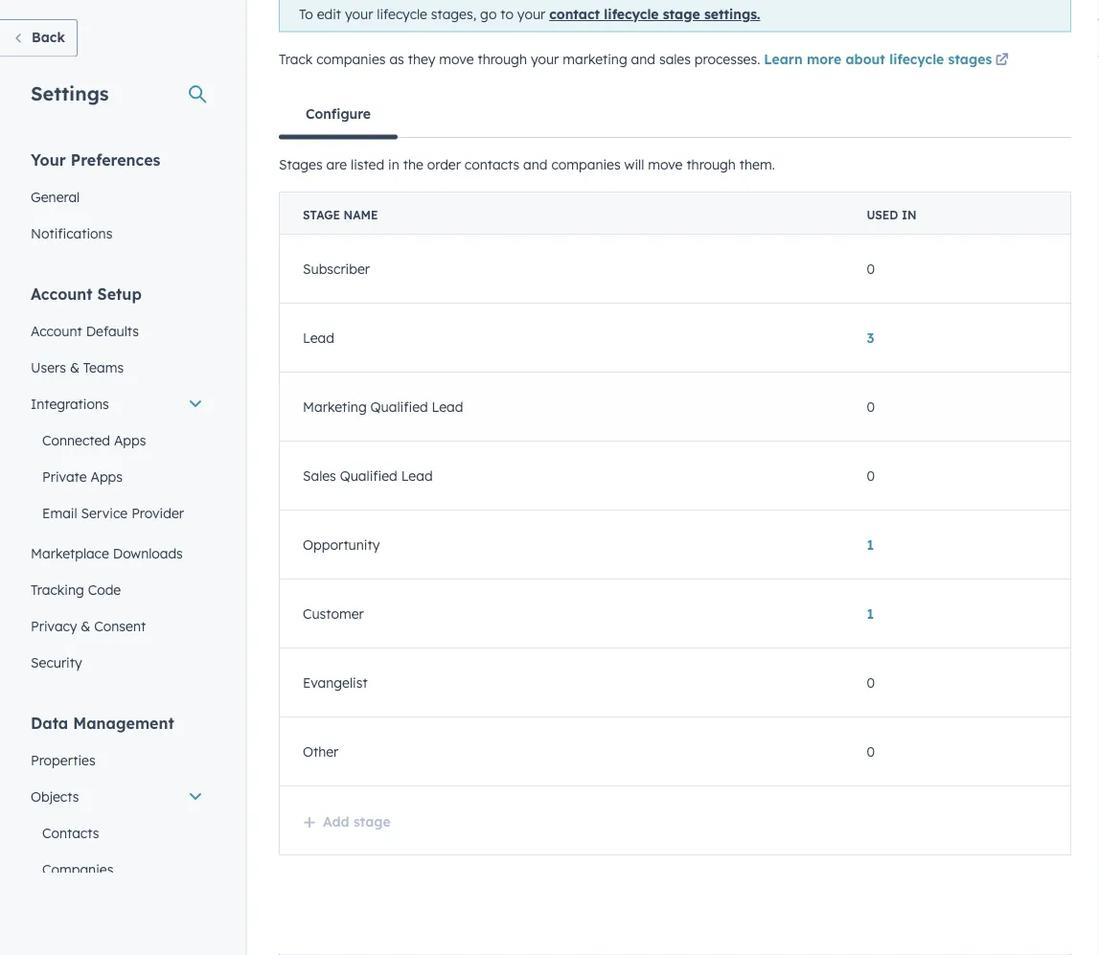 Task type: vqa. For each thing, say whether or not it's contained in the screenshot.
To
yes



Task type: describe. For each thing, give the bounding box(es) containing it.
configure link
[[279, 91, 398, 140]]

account for account defaults
[[31, 322, 82, 339]]

marketing qualified lead
[[303, 399, 463, 415]]

0 horizontal spatial through
[[478, 50, 527, 67]]

privacy & consent link
[[19, 608, 215, 644]]

provider
[[131, 505, 184, 521]]

settings
[[31, 81, 109, 105]]

contacts
[[42, 825, 99, 841]]

code
[[88, 581, 121, 598]]

connected apps link
[[19, 422, 215, 459]]

notifications
[[31, 225, 112, 241]]

tab panel containing stages are listed in the order contacts and companies will move through them.
[[279, 137, 1071, 871]]

private apps link
[[19, 459, 215, 495]]

users & teams link
[[19, 349, 215, 386]]

0 vertical spatial lead
[[303, 330, 334, 346]]

about
[[846, 50, 885, 67]]

customer
[[303, 606, 364, 622]]

marketplace
[[31, 545, 109, 562]]

email service provider
[[42, 505, 184, 521]]

link opens in a new window image
[[996, 49, 1009, 72]]

objects
[[31, 788, 79, 805]]

objects button
[[19, 779, 215, 815]]

evangelist
[[303, 675, 368, 691]]

tracking code link
[[19, 572, 215, 608]]

private apps
[[42, 468, 123, 485]]

to
[[501, 6, 514, 23]]

data management
[[31, 713, 174, 733]]

0 for sales qualified lead
[[867, 468, 875, 484]]

companies link
[[19, 851, 215, 888]]

the
[[403, 156, 423, 173]]

setup
[[97, 284, 142, 303]]

subscriber
[[303, 261, 370, 277]]

0 for other
[[867, 744, 875, 760]]

1 horizontal spatial move
[[648, 156, 683, 173]]

0 vertical spatial move
[[439, 50, 474, 67]]

1 horizontal spatial through
[[687, 156, 736, 173]]

name
[[344, 208, 378, 222]]

integrations button
[[19, 386, 215, 422]]

1 button for opportunity
[[867, 537, 874, 553]]

lead for marketing qualified lead
[[432, 399, 463, 415]]

0 for subscriber
[[867, 261, 875, 277]]

your preferences element
[[19, 149, 215, 252]]

tracking
[[31, 581, 84, 598]]

will
[[624, 156, 644, 173]]

sales qualified lead
[[303, 468, 433, 484]]

qualified for marketing
[[370, 399, 428, 415]]

to edit your lifecycle stages, go to your contact lifecycle stage settings.
[[299, 6, 760, 23]]

learn more about lifecycle stages link
[[764, 49, 1012, 72]]

stage
[[303, 208, 340, 222]]

1 horizontal spatial lifecycle
[[604, 6, 659, 23]]

other
[[303, 744, 339, 760]]

qualified for sales
[[340, 468, 397, 484]]

marketplace downloads
[[31, 545, 183, 562]]

your
[[31, 150, 66, 169]]

more
[[807, 50, 842, 67]]

stage inside tab panel
[[354, 813, 391, 830]]

opportunity
[[303, 537, 380, 553]]

& for users
[[70, 359, 79, 376]]

preferences
[[71, 150, 160, 169]]

lead for sales qualified lead
[[401, 468, 433, 484]]

marketing
[[563, 50, 627, 67]]

track companies as they move through your marketing and sales processes.
[[279, 50, 764, 67]]

general
[[31, 188, 80, 205]]

lifecycle for to
[[377, 6, 427, 23]]

3
[[867, 330, 874, 346]]

data management element
[[19, 713, 215, 955]]

listed
[[351, 156, 384, 173]]

teams
[[83, 359, 124, 376]]

privacy
[[31, 618, 77, 634]]

connected apps
[[42, 432, 146, 448]]

data
[[31, 713, 68, 733]]

your preferences
[[31, 150, 160, 169]]

properties
[[31, 752, 95, 769]]

add stage button
[[303, 813, 391, 830]]

service
[[81, 505, 128, 521]]



Task type: locate. For each thing, give the bounding box(es) containing it.
& right the privacy
[[81, 618, 90, 634]]

stages
[[279, 156, 323, 173]]

0 vertical spatial through
[[478, 50, 527, 67]]

stages are listed in the order contacts and companies will move through them.
[[279, 156, 775, 173]]

apps for private apps
[[91, 468, 123, 485]]

add stage
[[323, 813, 391, 830]]

account setup
[[31, 284, 142, 303]]

settings.
[[704, 6, 760, 23]]

them.
[[740, 156, 775, 173]]

connected
[[42, 432, 110, 448]]

contact
[[549, 6, 600, 23]]

learn
[[764, 50, 803, 67]]

order
[[427, 156, 461, 173]]

account inside account defaults link
[[31, 322, 82, 339]]

1 vertical spatial &
[[81, 618, 90, 634]]

2 0 from the top
[[867, 399, 875, 415]]

they
[[408, 50, 435, 67]]

1 1 from the top
[[867, 537, 874, 553]]

0 horizontal spatial &
[[70, 359, 79, 376]]

0 for marketing qualified lead
[[867, 399, 875, 415]]

0 vertical spatial qualified
[[370, 399, 428, 415]]

tab panel
[[279, 137, 1071, 871]]

apps up service
[[91, 468, 123, 485]]

properties link
[[19, 742, 215, 779]]

0 horizontal spatial companies
[[316, 50, 386, 67]]

stage up sales
[[663, 6, 700, 23]]

learn more about lifecycle stages
[[764, 50, 992, 67]]

stage right add
[[354, 813, 391, 830]]

3 0 from the top
[[867, 468, 875, 484]]

downloads
[[113, 545, 183, 562]]

email service provider link
[[19, 495, 215, 531]]

0 for evangelist
[[867, 675, 875, 691]]

1 button for customer
[[867, 606, 874, 622]]

tracking code
[[31, 581, 121, 598]]

0 horizontal spatial in
[[388, 156, 399, 173]]

account
[[31, 284, 93, 303], [31, 322, 82, 339]]

2 1 from the top
[[867, 606, 874, 622]]

2 vertical spatial lead
[[401, 468, 433, 484]]

0 vertical spatial apps
[[114, 432, 146, 448]]

2 account from the top
[[31, 322, 82, 339]]

as
[[389, 50, 404, 67]]

in
[[388, 156, 399, 173], [902, 208, 917, 222]]

users & teams
[[31, 359, 124, 376]]

apps
[[114, 432, 146, 448], [91, 468, 123, 485]]

integrations
[[31, 395, 109, 412]]

consent
[[94, 618, 146, 634]]

1 vertical spatial through
[[687, 156, 736, 173]]

1 horizontal spatial in
[[902, 208, 917, 222]]

1 horizontal spatial companies
[[551, 156, 621, 173]]

move right they
[[439, 50, 474, 67]]

0 vertical spatial and
[[631, 50, 656, 67]]

companies left 'as'
[[316, 50, 386, 67]]

1 horizontal spatial &
[[81, 618, 90, 634]]

management
[[73, 713, 174, 733]]

in right used
[[902, 208, 917, 222]]

lifecycle up 'as'
[[377, 6, 427, 23]]

0 horizontal spatial lifecycle
[[377, 6, 427, 23]]

0 vertical spatial 1
[[867, 537, 874, 553]]

contacts
[[465, 156, 520, 173]]

1 horizontal spatial and
[[631, 50, 656, 67]]

add
[[323, 813, 349, 830]]

apps for connected apps
[[114, 432, 146, 448]]

1 vertical spatial 1
[[867, 606, 874, 622]]

through left "them."
[[687, 156, 736, 173]]

1 account from the top
[[31, 284, 93, 303]]

lifecycle right about
[[889, 50, 944, 67]]

0 vertical spatial companies
[[316, 50, 386, 67]]

1 vertical spatial stage
[[354, 813, 391, 830]]

0 vertical spatial 1 button
[[867, 537, 874, 553]]

1 button
[[867, 537, 874, 553], [867, 606, 874, 622]]

go
[[480, 6, 497, 23]]

contact lifecycle stage settings. link
[[549, 6, 760, 23]]

1 vertical spatial qualified
[[340, 468, 397, 484]]

0 vertical spatial account
[[31, 284, 93, 303]]

2 1 button from the top
[[867, 606, 874, 622]]

back link
[[0, 19, 78, 57]]

0 vertical spatial &
[[70, 359, 79, 376]]

marketing
[[303, 399, 367, 415]]

qualified right sales
[[340, 468, 397, 484]]

2 horizontal spatial lifecycle
[[889, 50, 944, 67]]

sales
[[303, 468, 336, 484]]

in left the at the top of the page
[[388, 156, 399, 173]]

email
[[42, 505, 77, 521]]

move right will
[[648, 156, 683, 173]]

users
[[31, 359, 66, 376]]

processes.
[[695, 50, 760, 67]]

lifecycle right the contact
[[604, 6, 659, 23]]

qualified right marketing
[[370, 399, 428, 415]]

account up account defaults
[[31, 284, 93, 303]]

0 horizontal spatial and
[[523, 156, 548, 173]]

your
[[345, 6, 373, 23], [517, 6, 546, 23], [531, 50, 559, 67]]

1 vertical spatial account
[[31, 322, 82, 339]]

companies
[[42, 861, 113, 878]]

general link
[[19, 179, 215, 215]]

to
[[299, 6, 313, 23]]

0 vertical spatial stage
[[663, 6, 700, 23]]

1 vertical spatial in
[[902, 208, 917, 222]]

your right the edit
[[345, 6, 373, 23]]

stage
[[663, 6, 700, 23], [354, 813, 391, 830]]

your down to edit your lifecycle stages, go to your contact lifecycle stage settings.
[[531, 50, 559, 67]]

lifecycle
[[377, 6, 427, 23], [604, 6, 659, 23], [889, 50, 944, 67]]

account defaults
[[31, 322, 139, 339]]

4 0 from the top
[[867, 675, 875, 691]]

security link
[[19, 644, 215, 681]]

and left sales
[[631, 50, 656, 67]]

through down to
[[478, 50, 527, 67]]

5 0 from the top
[[867, 744, 875, 760]]

through
[[478, 50, 527, 67], [687, 156, 736, 173]]

account setup element
[[19, 283, 215, 681]]

1 vertical spatial lead
[[432, 399, 463, 415]]

your right to
[[517, 6, 546, 23]]

stages
[[948, 50, 992, 67]]

companies
[[316, 50, 386, 67], [551, 156, 621, 173]]

1 for opportunity
[[867, 537, 874, 553]]

account for account setup
[[31, 284, 93, 303]]

0
[[867, 261, 875, 277], [867, 399, 875, 415], [867, 468, 875, 484], [867, 675, 875, 691], [867, 744, 875, 760]]

companies inside tab panel
[[551, 156, 621, 173]]

and inside tab panel
[[523, 156, 548, 173]]

account up users
[[31, 322, 82, 339]]

configure
[[306, 106, 371, 122]]

lifecycle for learn
[[889, 50, 944, 67]]

edit
[[317, 6, 341, 23]]

privacy & consent
[[31, 618, 146, 634]]

1 0 from the top
[[867, 261, 875, 277]]

&
[[70, 359, 79, 376], [81, 618, 90, 634]]

lead
[[303, 330, 334, 346], [432, 399, 463, 415], [401, 468, 433, 484]]

1 vertical spatial apps
[[91, 468, 123, 485]]

& right users
[[70, 359, 79, 376]]

are
[[326, 156, 347, 173]]

1 1 button from the top
[[867, 537, 874, 553]]

and right 'contacts'
[[523, 156, 548, 173]]

track
[[279, 50, 313, 67]]

used
[[867, 208, 898, 222]]

stage name
[[303, 208, 378, 222]]

1 vertical spatial move
[[648, 156, 683, 173]]

notifications link
[[19, 215, 215, 252]]

1 vertical spatial companies
[[551, 156, 621, 173]]

0 vertical spatial in
[[388, 156, 399, 173]]

apps down integrations button
[[114, 432, 146, 448]]

qualified
[[370, 399, 428, 415], [340, 468, 397, 484]]

1 for customer
[[867, 606, 874, 622]]

0 horizontal spatial move
[[439, 50, 474, 67]]

contacts link
[[19, 815, 215, 851]]

marketplace downloads link
[[19, 535, 215, 572]]

1 vertical spatial 1 button
[[867, 606, 874, 622]]

sales
[[659, 50, 691, 67]]

used in
[[867, 208, 917, 222]]

private
[[42, 468, 87, 485]]

0 horizontal spatial stage
[[354, 813, 391, 830]]

companies left will
[[551, 156, 621, 173]]

1 vertical spatial and
[[523, 156, 548, 173]]

3 button
[[867, 330, 874, 346]]

1 horizontal spatial stage
[[663, 6, 700, 23]]

stages,
[[431, 6, 476, 23]]

link opens in a new window image
[[996, 54, 1009, 67]]

security
[[31, 654, 82, 671]]

& for privacy
[[81, 618, 90, 634]]

back
[[32, 29, 65, 46]]



